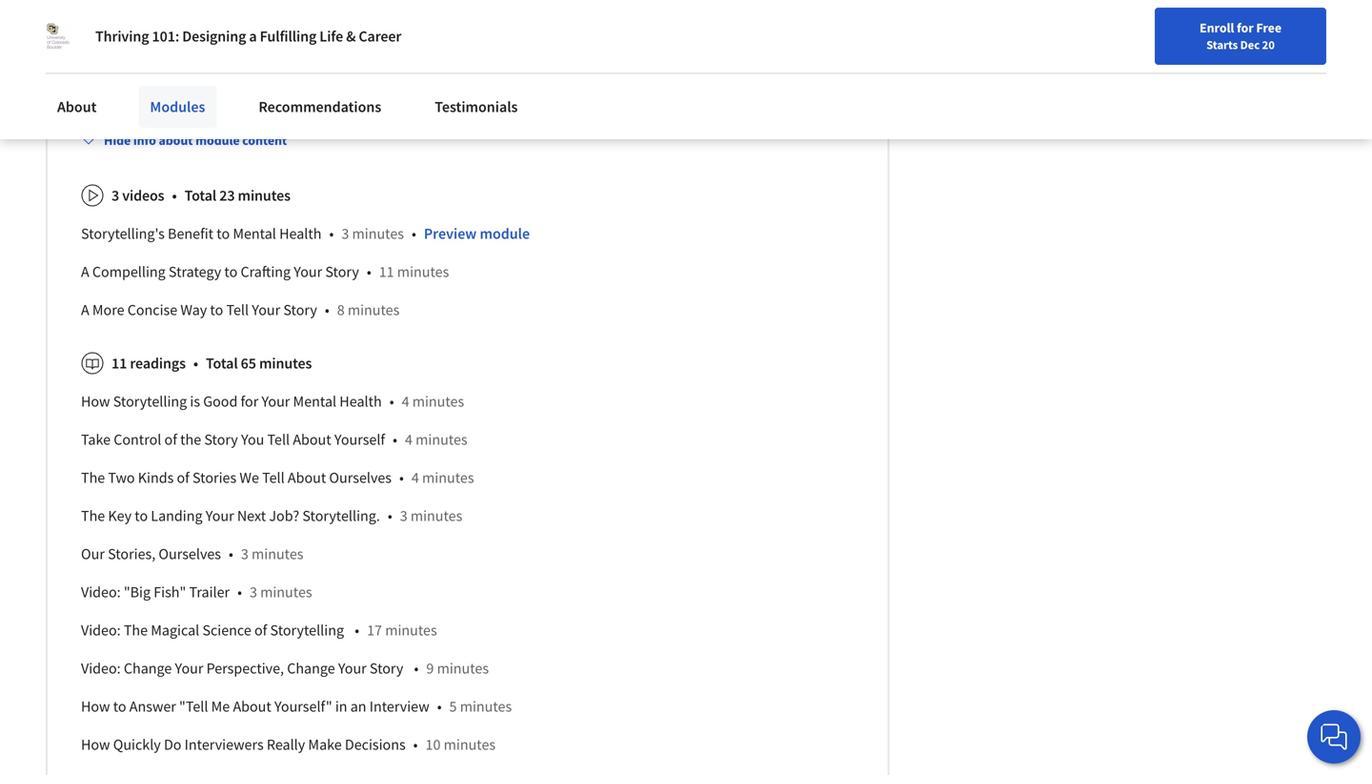 Task type: locate. For each thing, give the bounding box(es) containing it.
2 vertical spatial tell
[[262, 468, 285, 487]]

how left answer
[[81, 697, 110, 716]]

1 videos from the top
[[122, 87, 164, 106]]

3 up video: the magical science of storytelling • 17 minutes
[[250, 583, 257, 602]]

prompts
[[585, 87, 639, 106]]

1 horizontal spatial storytelling
[[270, 621, 344, 640]]

story up 8
[[325, 262, 359, 281]]

how
[[81, 392, 110, 411], [81, 697, 110, 716], [81, 735, 110, 754]]

1 change from the left
[[124, 659, 172, 678]]

ourselves
[[329, 468, 392, 487], [159, 545, 221, 564]]

1 vertical spatial readings
[[130, 354, 186, 373]]

you
[[241, 430, 264, 449]]

11 readings up the content
[[225, 87, 298, 106]]

17
[[367, 621, 382, 640]]

control
[[114, 430, 161, 449]]

3 videos
[[112, 87, 164, 106], [112, 186, 164, 205]]

thriving 101: designing a fulfilling life & career
[[95, 27, 402, 46]]

two
[[108, 468, 135, 487]]

3 how from the top
[[81, 735, 110, 754]]

how left quickly
[[81, 735, 110, 754]]

about left yourself
[[293, 430, 331, 449]]

tell right way
[[226, 301, 249, 320]]

readings down concise
[[130, 354, 186, 373]]

0 vertical spatial video:
[[81, 583, 121, 602]]

a for a compelling strategy to crafting your story
[[81, 262, 89, 281]]

2 vertical spatial of
[[255, 621, 267, 640]]

4
[[402, 392, 409, 411], [405, 430, 413, 449], [412, 468, 419, 487]]

2 a from the top
[[81, 301, 89, 320]]

4 for ourselves
[[412, 468, 419, 487]]

11 right modules "link" at the left of the page
[[225, 87, 240, 106]]

1 vertical spatial a
[[81, 301, 89, 320]]

video: up quickly
[[81, 659, 121, 678]]

info
[[133, 132, 156, 149]]

1 vertical spatial module
[[480, 224, 530, 243]]

1 vertical spatial for
[[241, 392, 259, 411]]

0 vertical spatial 11
[[225, 87, 240, 106]]

ourselves up video: "big fish" trailer • 3 minutes
[[159, 545, 221, 564]]

tell right "you"
[[267, 430, 290, 449]]

2 vertical spatial how
[[81, 735, 110, 754]]

the left key
[[81, 506, 105, 526]]

fulfilling
[[260, 27, 317, 46]]

for right 'good'
[[241, 392, 259, 411]]

9
[[427, 659, 434, 678]]

the down "big
[[124, 621, 148, 640]]

1 vertical spatial 3 videos
[[112, 186, 164, 205]]

1 vertical spatial the
[[81, 506, 105, 526]]

None search field
[[272, 12, 586, 50]]

0 horizontal spatial ourselves
[[159, 545, 221, 564]]

1 vertical spatial 4
[[405, 430, 413, 449]]

life
[[320, 27, 343, 46]]

how to answer "tell me about yourself" in an interview • 5 minutes
[[81, 697, 512, 716]]

health up crafting
[[279, 224, 322, 243]]

1 vertical spatial ourselves
[[159, 545, 221, 564]]

storytelling up control
[[113, 392, 187, 411]]

your
[[294, 262, 322, 281], [252, 301, 280, 320], [262, 392, 290, 411], [206, 506, 234, 526], [175, 659, 203, 678], [338, 659, 367, 678]]

module right about on the left of the page
[[196, 132, 240, 149]]

how up the take at the left bottom of the page
[[81, 392, 110, 411]]

1 vertical spatial video:
[[81, 621, 121, 640]]

1 horizontal spatial for
[[1237, 19, 1254, 36]]

0 horizontal spatial 11
[[112, 354, 127, 373]]

video: for video: change your perspective, change your story
[[81, 659, 121, 678]]

mental
[[233, 224, 276, 243], [293, 392, 337, 411]]

storytelling's
[[81, 224, 165, 243]]

info about module content element
[[73, 116, 855, 775]]

2 3 videos from the top
[[112, 186, 164, 205]]

• total 65 minutes
[[193, 354, 312, 373]]

recommendations link
[[247, 86, 393, 128]]

a left more
[[81, 301, 89, 320]]

2 horizontal spatial 11
[[379, 262, 394, 281]]

readings up the content
[[243, 87, 298, 106]]

0 vertical spatial storytelling
[[113, 392, 187, 411]]

0 horizontal spatial change
[[124, 659, 172, 678]]

1 horizontal spatial change
[[287, 659, 335, 678]]

module inside dropdown button
[[196, 132, 240, 149]]

video: for video: the magical science of storytelling
[[81, 621, 121, 640]]

1 vertical spatial how
[[81, 697, 110, 716]]

storytelling up video: change your perspective, change your story • 9 minutes
[[270, 621, 344, 640]]

1 horizontal spatial module
[[480, 224, 530, 243]]

0 vertical spatial health
[[279, 224, 322, 243]]

health
[[279, 224, 322, 243], [340, 392, 382, 411]]

coursera image
[[23, 15, 144, 46]]

landing
[[151, 506, 203, 526]]

video:
[[81, 583, 121, 602], [81, 621, 121, 640], [81, 659, 121, 678]]

0 vertical spatial total
[[185, 186, 217, 205]]

a left compelling
[[81, 262, 89, 281]]

discussion
[[515, 87, 582, 106]]

how storytelling is good for your mental health • 4 minutes
[[81, 392, 464, 411]]

to
[[217, 224, 230, 243], [224, 262, 238, 281], [210, 301, 223, 320], [135, 506, 148, 526], [113, 697, 126, 716]]

module right preview
[[480, 224, 530, 243]]

tell right we
[[262, 468, 285, 487]]

of left the the
[[165, 430, 177, 449]]

0 vertical spatial 3 videos
[[112, 87, 164, 106]]

0 horizontal spatial health
[[279, 224, 322, 243]]

for up dec
[[1237, 19, 1254, 36]]

11
[[225, 87, 240, 106], [379, 262, 394, 281], [112, 354, 127, 373]]

0 vertical spatial videos
[[122, 87, 164, 106]]

0 horizontal spatial mental
[[233, 224, 276, 243]]

the left two
[[81, 468, 105, 487]]

videos up storytelling's
[[122, 186, 164, 205]]

0 vertical spatial mental
[[233, 224, 276, 243]]

hide info about module content
[[104, 132, 287, 149]]

about up job?
[[288, 468, 326, 487]]

the two kinds of stories we tell about ourselves • 4 minutes
[[81, 468, 474, 487]]

1 a from the top
[[81, 262, 89, 281]]

total for total 65 minutes
[[206, 354, 238, 373]]

total left 23
[[185, 186, 217, 205]]

about
[[57, 97, 97, 116], [293, 430, 331, 449], [288, 468, 326, 487], [233, 697, 272, 716]]

menu item
[[1029, 19, 1151, 81]]

11 down more
[[112, 354, 127, 373]]

0 vertical spatial ourselves
[[329, 468, 392, 487]]

designing
[[182, 27, 246, 46]]

story right the the
[[204, 430, 238, 449]]

0 vertical spatial a
[[81, 262, 89, 281]]

the for the key to landing your next job? storytelling.
[[81, 506, 105, 526]]

ourselves down yourself
[[329, 468, 392, 487]]

story left 8
[[284, 301, 317, 320]]

recommendations
[[259, 97, 382, 116]]

good
[[203, 392, 238, 411]]

11 down storytelling's benefit to mental health • 3 minutes • preview module
[[379, 262, 394, 281]]

mental up a compelling strategy to crafting your story • 11 minutes
[[233, 224, 276, 243]]

content
[[242, 132, 287, 149]]

1 vertical spatial videos
[[122, 186, 164, 205]]

total left 65
[[206, 354, 238, 373]]

storytelling
[[113, 392, 187, 411], [270, 621, 344, 640]]

0 horizontal spatial for
[[241, 392, 259, 411]]

3 videos up storytelling's
[[112, 186, 164, 205]]

1 vertical spatial tell
[[267, 430, 290, 449]]

strategy
[[169, 262, 221, 281]]

0 vertical spatial 11 readings
[[225, 87, 298, 106]]

health up yourself
[[340, 392, 382, 411]]

2 vertical spatial 11
[[112, 354, 127, 373]]

video: left "big
[[81, 583, 121, 602]]

preview
[[424, 224, 477, 243]]

2 how from the top
[[81, 697, 110, 716]]

video: change your perspective, change your story • 9 minutes
[[81, 659, 489, 678]]

for
[[1237, 19, 1254, 36], [241, 392, 259, 411]]

0 horizontal spatial module
[[196, 132, 240, 149]]

how for how to answer "tell me about yourself" in an interview
[[81, 697, 110, 716]]

2 vertical spatial 4
[[412, 468, 419, 487]]

3 video: from the top
[[81, 659, 121, 678]]

thriving
[[95, 27, 149, 46]]

1 3 videos from the top
[[112, 87, 164, 106]]

interview
[[370, 697, 430, 716]]

11 readings down concise
[[112, 354, 186, 373]]

1 horizontal spatial ourselves
[[329, 468, 392, 487]]

change up yourself"
[[287, 659, 335, 678]]

your down crafting
[[252, 301, 280, 320]]

total
[[185, 186, 217, 205], [206, 354, 238, 373]]

quickly
[[113, 735, 161, 754]]

1
[[359, 87, 366, 106]]

101:
[[152, 27, 179, 46]]

of right science
[[255, 621, 267, 640]]

1 video: from the top
[[81, 583, 121, 602]]

0 vertical spatial readings
[[243, 87, 298, 106]]

do
[[164, 735, 182, 754]]

video: left magical
[[81, 621, 121, 640]]

preview module link
[[424, 224, 530, 243]]

0 vertical spatial for
[[1237, 19, 1254, 36]]

minutes
[[238, 186, 291, 205], [352, 224, 404, 243], [397, 262, 449, 281], [348, 301, 400, 320], [259, 354, 312, 373], [413, 392, 464, 411], [416, 430, 468, 449], [422, 468, 474, 487], [411, 506, 463, 526], [252, 545, 304, 564], [260, 583, 312, 602], [385, 621, 437, 640], [437, 659, 489, 678], [460, 697, 512, 716], [444, 735, 496, 754]]

a
[[249, 27, 257, 46]]

change
[[124, 659, 172, 678], [287, 659, 335, 678]]

2 vertical spatial video:
[[81, 659, 121, 678]]

story
[[325, 262, 359, 281], [284, 301, 317, 320], [204, 430, 238, 449], [370, 659, 404, 678]]

change up answer
[[124, 659, 172, 678]]

1 vertical spatial mental
[[293, 392, 337, 411]]

1 vertical spatial total
[[206, 354, 238, 373]]

a compelling strategy to crafting your story • 11 minutes
[[81, 262, 449, 281]]

1 vertical spatial 11
[[379, 262, 394, 281]]

for inside enroll for free starts dec 20
[[1237, 19, 1254, 36]]

•
[[172, 186, 177, 205], [329, 224, 334, 243], [412, 224, 416, 243], [367, 262, 372, 281], [325, 301, 330, 320], [193, 354, 198, 373], [390, 392, 394, 411], [393, 430, 398, 449], [399, 468, 404, 487], [388, 506, 392, 526], [229, 545, 233, 564], [237, 583, 242, 602], [355, 621, 360, 640], [414, 659, 419, 678], [437, 697, 442, 716], [413, 735, 418, 754]]

1 horizontal spatial 11
[[225, 87, 240, 106]]

1 vertical spatial storytelling
[[270, 621, 344, 640]]

your up 'take control of the story you tell about yourself • 4 minutes'
[[262, 392, 290, 411]]

1 horizontal spatial mental
[[293, 392, 337, 411]]

our stories, ourselves • 3 minutes
[[81, 545, 304, 564]]

perspective,
[[206, 659, 284, 678]]

a
[[81, 262, 89, 281], [81, 301, 89, 320]]

videos inside "hide info about module content" region
[[122, 186, 164, 205]]

key
[[108, 506, 132, 526]]

to left answer
[[113, 697, 126, 716]]

trailer
[[189, 583, 230, 602]]

next
[[237, 506, 266, 526]]

of right kinds
[[177, 468, 190, 487]]

0 vertical spatial the
[[81, 468, 105, 487]]

the
[[81, 468, 105, 487], [81, 506, 105, 526], [124, 621, 148, 640]]

1 how from the top
[[81, 392, 110, 411]]

0 vertical spatial module
[[196, 132, 240, 149]]

to left crafting
[[224, 262, 238, 281]]

1 vertical spatial 11 readings
[[112, 354, 186, 373]]

0 vertical spatial how
[[81, 392, 110, 411]]

about right me
[[233, 697, 272, 716]]

videos up info
[[122, 87, 164, 106]]

answer
[[129, 697, 176, 716]]

3 videos up info
[[112, 87, 164, 106]]

2 videos from the top
[[122, 186, 164, 205]]

11 readings
[[225, 87, 298, 106], [112, 354, 186, 373]]

0 horizontal spatial 11 readings
[[112, 354, 186, 373]]

about link
[[46, 86, 108, 128]]

1 horizontal spatial health
[[340, 392, 382, 411]]

0 vertical spatial of
[[165, 430, 177, 449]]

video: "big fish" trailer • 3 minutes
[[81, 583, 312, 602]]

2 video: from the top
[[81, 621, 121, 640]]

hide info about module content region
[[81, 169, 855, 775]]

testimonials link
[[424, 86, 530, 128]]

modules
[[150, 97, 205, 116]]

0 horizontal spatial readings
[[130, 354, 186, 373]]

mental up 'take control of the story you tell about yourself • 4 minutes'
[[293, 392, 337, 411]]

free
[[1257, 19, 1282, 36]]



Task type: describe. For each thing, give the bounding box(es) containing it.
your up "tell
[[175, 659, 203, 678]]

5
[[450, 697, 457, 716]]

how for how quickly do interviewers really make decisions
[[81, 735, 110, 754]]

2 discussion prompts
[[504, 87, 639, 106]]

take
[[81, 430, 111, 449]]

65
[[241, 354, 256, 373]]

modules link
[[139, 86, 217, 128]]

0 vertical spatial tell
[[226, 301, 249, 320]]

benefit
[[168, 224, 214, 243]]

• total 23 minutes
[[172, 186, 291, 205]]

your left next
[[206, 506, 234, 526]]

a for a more concise way to tell your story
[[81, 301, 89, 320]]

1 assignment
[[359, 87, 443, 106]]

module inside region
[[480, 224, 530, 243]]

kinds
[[138, 468, 174, 487]]

in
[[335, 697, 348, 716]]

3 up 8
[[342, 224, 349, 243]]

yourself
[[335, 430, 385, 449]]

1 vertical spatial of
[[177, 468, 190, 487]]

about down university of colorado boulder icon in the left of the page
[[57, 97, 97, 116]]

is
[[190, 392, 200, 411]]

to right way
[[210, 301, 223, 320]]

3 down next
[[241, 545, 249, 564]]

enroll for free starts dec 20
[[1200, 19, 1282, 52]]

crafting
[[241, 262, 291, 281]]

the
[[180, 430, 201, 449]]

an
[[351, 697, 367, 716]]

2
[[504, 87, 512, 106]]

your up an
[[338, 659, 367, 678]]

more
[[92, 301, 124, 320]]

take control of the story you tell about yourself • 4 minutes
[[81, 430, 468, 449]]

1 vertical spatial health
[[340, 392, 382, 411]]

decisions
[[345, 735, 406, 754]]

tell for you
[[267, 430, 290, 449]]

how for how storytelling is good for your mental health
[[81, 392, 110, 411]]

hide info about module content button
[[73, 123, 295, 158]]

dec
[[1241, 37, 1260, 52]]

4 for yourself
[[405, 430, 413, 449]]

to right key
[[135, 506, 148, 526]]

total for total 23 minutes
[[185, 186, 217, 205]]

2 change from the left
[[287, 659, 335, 678]]

job?
[[269, 506, 300, 526]]

11 readings inside "hide info about module content" region
[[112, 354, 186, 373]]

3 up storytelling's
[[112, 186, 119, 205]]

3 videos inside "hide info about module content" region
[[112, 186, 164, 205]]

career
[[359, 27, 402, 46]]

0 vertical spatial 4
[[402, 392, 409, 411]]

magical
[[151, 621, 199, 640]]

starts
[[1207, 37, 1239, 52]]

about
[[159, 132, 193, 149]]

interviewers
[[185, 735, 264, 754]]

0 horizontal spatial storytelling
[[113, 392, 187, 411]]

we
[[240, 468, 259, 487]]

compelling
[[92, 262, 166, 281]]

university of colorado boulder image
[[46, 23, 72, 50]]

assignment
[[369, 87, 443, 106]]

to right benefit
[[217, 224, 230, 243]]

story down 17
[[370, 659, 404, 678]]

1 horizontal spatial 11 readings
[[225, 87, 298, 106]]

tell for we
[[262, 468, 285, 487]]

the key to landing your next job? storytelling. • 3 minutes
[[81, 506, 463, 526]]

readings inside "hide info about module content" region
[[130, 354, 186, 373]]

stories
[[193, 468, 237, 487]]

"big
[[124, 583, 151, 602]]

10
[[426, 735, 441, 754]]

2 vertical spatial the
[[124, 621, 148, 640]]

chat with us image
[[1319, 722, 1350, 752]]

"tell
[[179, 697, 208, 716]]

&
[[346, 27, 356, 46]]

storytelling's benefit to mental health • 3 minutes • preview module
[[81, 224, 530, 243]]

stories,
[[108, 545, 156, 564]]

for inside "hide info about module content" region
[[241, 392, 259, 411]]

hide
[[104, 132, 131, 149]]

your down storytelling's benefit to mental health • 3 minutes • preview module
[[294, 262, 322, 281]]

science
[[203, 621, 252, 640]]

way
[[181, 301, 207, 320]]

our
[[81, 545, 105, 564]]

8
[[337, 301, 345, 320]]

how quickly do interviewers really make decisions • 10 minutes
[[81, 735, 496, 754]]

video: the magical science of storytelling • 17 minutes
[[81, 621, 437, 640]]

23
[[219, 186, 235, 205]]

storytelling.
[[303, 506, 380, 526]]

yourself"
[[275, 697, 332, 716]]

video: for video: "big fish" trailer
[[81, 583, 121, 602]]

1 horizontal spatial readings
[[243, 87, 298, 106]]

a more concise way to tell your story • 8 minutes
[[81, 301, 400, 320]]

20
[[1263, 37, 1275, 52]]

3 right storytelling. at the bottom left of the page
[[400, 506, 408, 526]]

the for the two kinds of stories we tell about ourselves
[[81, 468, 105, 487]]

testimonials
[[435, 97, 518, 116]]

3 right about link at top left
[[112, 87, 119, 106]]

enroll
[[1200, 19, 1235, 36]]

me
[[211, 697, 230, 716]]

really
[[267, 735, 305, 754]]

fish"
[[154, 583, 186, 602]]

concise
[[127, 301, 177, 320]]



Task type: vqa. For each thing, say whether or not it's contained in the screenshot.
11 readings to the bottom
yes



